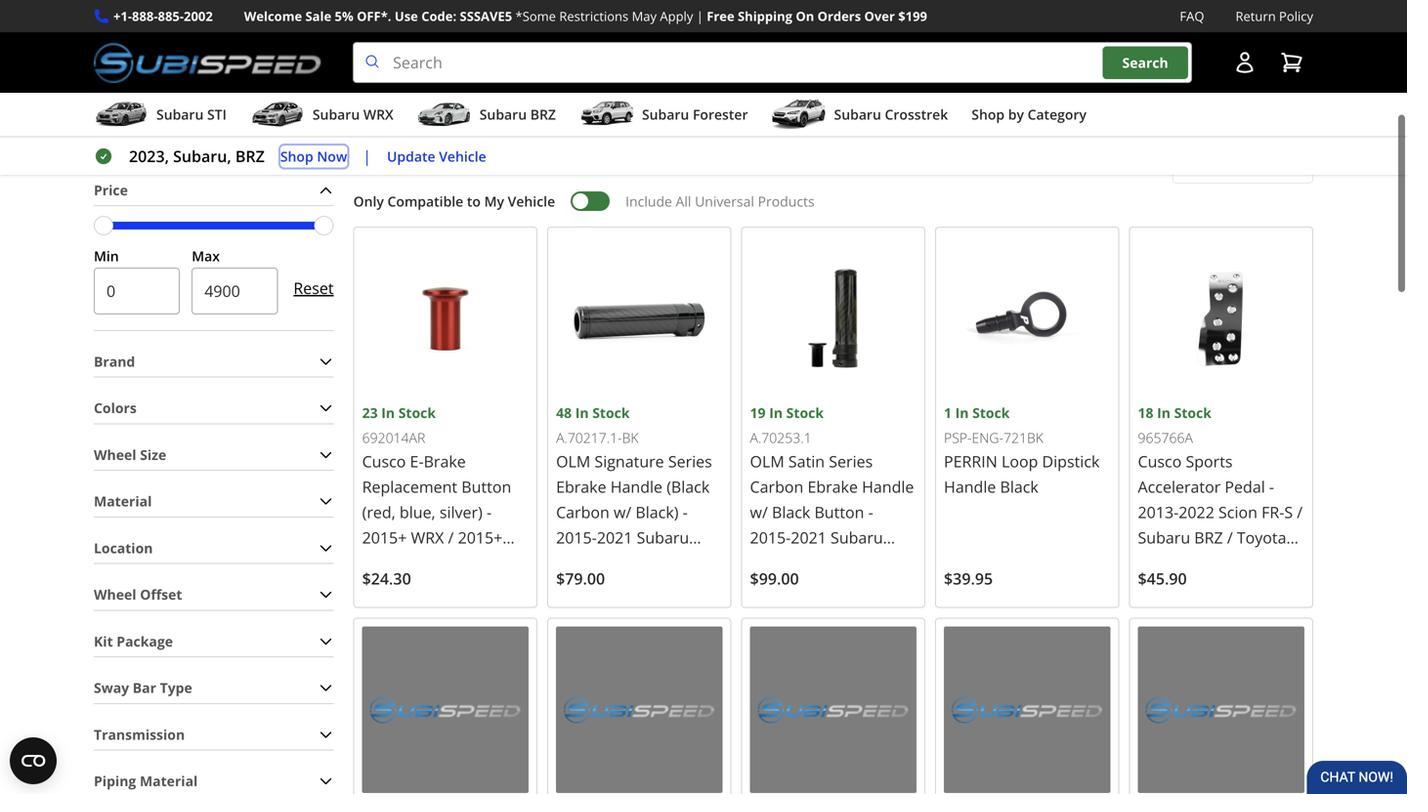 Task type: vqa. For each thing, say whether or not it's contained in the screenshot.


Task type: describe. For each thing, give the bounding box(es) containing it.
bar
[[133, 679, 156, 697]]

perrin loop dipstick handle black image
[[944, 236, 1111, 402]]

a subaru sti thumbnail image image
[[94, 100, 149, 129]]

button image
[[1233, 51, 1257, 74]]

fr-
[[1262, 502, 1284, 523]]

package
[[117, 632, 173, 651]]

subispeed logo image
[[94, 42, 322, 83]]

subaru brz
[[480, 105, 556, 124]]

toyota
[[1237, 527, 1287, 548]]

reset button
[[294, 265, 334, 312]]

min
[[94, 247, 119, 265]]

698
[[353, 150, 377, 169]]

fog lights button
[[866, 0, 1005, 66]]

by
[[1008, 105, 1024, 124]]

update vehicle button
[[387, 145, 486, 168]]

wheel size
[[94, 446, 166, 464]]

code:
[[421, 7, 457, 25]]

sti-
[[362, 553, 389, 574]]

$99.00
[[750, 568, 799, 589]]

1 vertical spatial vehicle
[[508, 192, 555, 210]]

48
[[556, 404, 572, 422]]

wheel offset
[[94, 585, 182, 604]]

1 horizontal spatial |
[[697, 7, 703, 25]]

olm satin series carbon ebrake handle w/ black button - 2015-2021 subaru wrx / sti / 2013-2021 scion fr-s / subaru brz / toyota 86 / 2014-2018 forester / 2013-2017 crosstrek image
[[750, 236, 917, 402]]

in inside 19 in stock a.70253.1
[[769, 404, 783, 422]]

brand
[[94, 352, 135, 371]]

black
[[1000, 476, 1039, 497]]

brz inside dropdown button
[[530, 105, 556, 124]]

headers
[[768, 26, 818, 44]]

piping material button
[[94, 767, 334, 795]]

bk
[[622, 428, 639, 447]]

sway bar type button
[[94, 673, 334, 704]]

cusco for cusco e-brake replacement button (red, blue, silver) - 2015+ wrx / 2015+ sti-red
[[362, 451, 406, 472]]

sssave5
[[460, 7, 512, 25]]

offset
[[140, 585, 182, 604]]

shop for shop now
[[280, 147, 313, 165]]

a subaru wrx thumbnail image image
[[250, 100, 305, 129]]

my
[[484, 192, 504, 210]]

spoilers & wings
[[422, 26, 522, 44]]

faq link
[[1180, 6, 1204, 27]]

*some
[[516, 7, 556, 25]]

fuel injectors button
[[248, 0, 387, 66]]

a subaru brz thumbnail image image
[[417, 100, 472, 129]]

material button
[[94, 487, 334, 517]]

stock for perrin
[[973, 404, 1010, 422]]

open widget image
[[10, 738, 57, 785]]

policy
[[1279, 7, 1313, 25]]

transmission button
[[94, 720, 334, 750]]

stock inside 48 in stock a.70217.1-bk
[[592, 404, 630, 422]]

replacement
[[362, 476, 457, 497]]

+1-888-885-2002 link
[[113, 6, 213, 27]]

material inside dropdown button
[[140, 772, 198, 791]]

kit package button
[[94, 627, 334, 657]]

23
[[362, 404, 378, 422]]

shop by category button
[[972, 97, 1087, 136]]

sway bar type
[[94, 679, 192, 697]]

stickerfab tow hook cover overlay - 2022 brz blue image
[[362, 627, 529, 794]]

subaru for subaru crosstrek
[[834, 105, 881, 124]]

subaru for subaru brz
[[480, 105, 527, 124]]

include all universal products
[[626, 192, 815, 210]]

Min text field
[[94, 268, 180, 315]]

1 vertical spatial |
[[363, 146, 371, 167]]

a subaru forester thumbnail image image
[[579, 100, 634, 129]]

$24.30
[[362, 568, 411, 589]]

maximum slider
[[314, 216, 334, 236]]

faq
[[1180, 7, 1204, 25]]

- inside 18 in stock 965766a cusco sports accelerator pedal - 2013-2022 scion fr-s / subaru brz / toyota gr86
[[1269, 476, 1274, 497]]

lips
[[632, 26, 656, 44]]

forester
[[693, 105, 748, 124]]

a subaru crosstrek thumbnail image image
[[772, 100, 826, 129]]

colors button
[[94, 393, 334, 424]]

apply
[[660, 7, 693, 25]]

brz inside 18 in stock 965766a cusco sports accelerator pedal - 2013-2022 scion fr-s / subaru brz / toyota gr86
[[1194, 527, 1223, 548]]

return
[[1236, 7, 1276, 25]]

fog lights image
[[867, 0, 1004, 18]]

- inside 23 in stock 692014ar cusco e-brake replacement button (red, blue, silver) - 2015+ wrx / 2015+ sti-red
[[487, 502, 492, 523]]

scion
[[1219, 502, 1258, 523]]

shop for shop by category
[[972, 105, 1005, 124]]

sway
[[94, 679, 129, 697]]

subaru sti button
[[94, 97, 227, 136]]

885-
[[158, 7, 184, 25]]

intercoolers image
[[1176, 0, 1312, 18]]

turbos image
[[95, 0, 232, 18]]

wheel offset button
[[94, 580, 334, 610]]

1 vertical spatial brz
[[235, 146, 265, 167]]

eng-
[[972, 428, 1004, 447]]

return policy link
[[1236, 6, 1313, 27]]

subaru forester button
[[579, 97, 748, 136]]

+1-
[[113, 7, 132, 25]]

brand button
[[94, 347, 334, 377]]

to
[[467, 192, 481, 210]]

shop now
[[280, 147, 347, 165]]

loop
[[1002, 451, 1038, 472]]

spoilers & wings button
[[403, 0, 541, 66]]

2023,
[[129, 146, 169, 167]]

721bk
[[1004, 428, 1044, 447]]

intercoolers button
[[1175, 0, 1313, 66]]

stickerfab tow hook cover overlay with "tow" logo - 2022 brz hyperblue image
[[1138, 627, 1305, 794]]

free
[[707, 7, 735, 25]]

sticker fab tow hook cover overlay with "tow" logo (gold) - 2022-2023 subaru brz image
[[556, 627, 723, 794]]

subaru inside 18 in stock 965766a cusco sports accelerator pedal - 2013-2022 scion fr-s / subaru brz / toyota gr86
[[1138, 527, 1190, 548]]

include
[[626, 192, 672, 210]]

1 in stock psp-eng-721bk perrin loop dipstick handle black
[[944, 404, 1100, 497]]

Max text field
[[192, 268, 278, 315]]

perrin
[[944, 451, 998, 472]]

minimum slider
[[94, 216, 113, 236]]

front lips button
[[557, 0, 696, 66]]

material inside dropdown button
[[94, 492, 152, 511]]

welcome
[[244, 7, 302, 25]]



Task type: locate. For each thing, give the bounding box(es) containing it.
4 stock from the left
[[973, 404, 1010, 422]]

products
[[758, 192, 815, 210]]

sports
[[1186, 451, 1233, 472]]

stock inside 23 in stock 692014ar cusco e-brake replacement button (red, blue, silver) - 2015+ wrx / 2015+ sti-red
[[398, 404, 436, 422]]

1
[[944, 404, 952, 422]]

in inside 1 in stock psp-eng-721bk perrin loop dipstick handle black
[[955, 404, 969, 422]]

in right the 18
[[1157, 404, 1171, 422]]

button
[[462, 476, 511, 497]]

/
[[1297, 502, 1303, 523], [448, 527, 454, 548], [1227, 527, 1233, 548]]

subaru forester
[[642, 105, 748, 124]]

wrx down blue,
[[411, 527, 444, 548]]

2023, subaru, brz
[[129, 146, 265, 167]]

search input field
[[353, 42, 1192, 83]]

category
[[1028, 105, 1087, 124]]

subaru sti
[[156, 105, 227, 124]]

welcome sale 5% off*. use code: sssave5 *some restrictions may apply | free shipping on orders over $199
[[244, 7, 927, 25]]

1 horizontal spatial /
[[1227, 527, 1233, 548]]

location
[[94, 539, 153, 557]]

shop inside dropdown button
[[972, 105, 1005, 124]]

brz right subaru,
[[235, 146, 265, 167]]

stock inside 19 in stock a.70253.1
[[786, 404, 824, 422]]

692014ar
[[362, 428, 425, 447]]

wheel left size
[[94, 446, 136, 464]]

material right piping
[[140, 772, 198, 791]]

material up location
[[94, 492, 152, 511]]

0 vertical spatial brz
[[530, 105, 556, 124]]

fuel injectors image
[[249, 0, 386, 18]]

kit package
[[94, 632, 173, 651]]

brz left "a subaru forester thumbnail image"
[[530, 105, 556, 124]]

shop now link
[[280, 145, 347, 168]]

wheel left the offset
[[94, 585, 136, 604]]

on
[[796, 7, 814, 25]]

5%
[[335, 7, 353, 25]]

in inside 23 in stock 692014ar cusco e-brake replacement button (red, blue, silver) - 2015+ wrx / 2015+ sti-red
[[381, 404, 395, 422]]

1 vertical spatial wrx
[[411, 527, 444, 548]]

wings
[[486, 26, 522, 44]]

wrx up 698 results
[[363, 105, 394, 124]]

stickerfab tow hook cover overlay with "tow" logo - 2022 brz fluorescent yellow image
[[750, 627, 917, 794]]

intercoolers
[[1208, 26, 1280, 44]]

in inside 18 in stock 965766a cusco sports accelerator pedal - 2013-2022 scion fr-s / subaru brz / toyota gr86
[[1157, 404, 1171, 422]]

in right "48"
[[575, 404, 589, 422]]

in for perrin loop dipstick handle black
[[955, 404, 969, 422]]

subaru inside "dropdown button"
[[834, 105, 881, 124]]

(red,
[[362, 502, 396, 523]]

crosstrek
[[885, 105, 948, 124]]

0 vertical spatial material
[[94, 492, 152, 511]]

a.70253.1
[[750, 428, 812, 447]]

2 stock from the left
[[786, 404, 824, 422]]

subaru wrx
[[313, 105, 394, 124]]

0 vertical spatial wheel
[[94, 446, 136, 464]]

/ down scion
[[1227, 527, 1233, 548]]

stock up '965766a'
[[1174, 404, 1212, 422]]

/ inside 23 in stock 692014ar cusco e-brake replacement button (red, blue, silver) - 2015+ wrx / 2015+ sti-red
[[448, 527, 454, 548]]

front lips
[[597, 26, 656, 44]]

cusco inside 23 in stock 692014ar cusco e-brake replacement button (red, blue, silver) - 2015+ wrx / 2015+ sti-red
[[362, 451, 406, 472]]

in for cusco e-brake replacement button (red, blue, silver) - 2015+ wrx / 2015+ sti-red
[[381, 404, 395, 422]]

- up fr-
[[1269, 476, 1274, 497]]

19 in stock a.70253.1
[[750, 404, 824, 447]]

return policy
[[1236, 7, 1313, 25]]

red
[[389, 553, 417, 574]]

965766a
[[1138, 428, 1193, 447]]

1 stock from the left
[[398, 404, 436, 422]]

subaru wrx button
[[250, 97, 394, 136]]

2 cusco from the left
[[1138, 451, 1182, 472]]

only compatible to my vehicle
[[353, 192, 555, 210]]

/ down silver)
[[448, 527, 454, 548]]

subaru inside "dropdown button"
[[313, 105, 360, 124]]

subaru for subaru sti
[[156, 105, 204, 124]]

1 vertical spatial material
[[140, 772, 198, 791]]

2 vertical spatial brz
[[1194, 527, 1223, 548]]

stock for accelerator
[[1174, 404, 1212, 422]]

sale
[[305, 7, 331, 25]]

0 horizontal spatial shop
[[280, 147, 313, 165]]

2 in from the left
[[769, 404, 783, 422]]

23 in stock 692014ar cusco e-brake replacement button (red, blue, silver) - 2015+ wrx / 2015+ sti-red
[[362, 404, 511, 574]]

shop by category
[[972, 105, 1087, 124]]

in right 1
[[955, 404, 969, 422]]

kit
[[94, 632, 113, 651]]

off*.
[[357, 7, 391, 25]]

in right 19
[[769, 404, 783, 422]]

4 in from the left
[[955, 404, 969, 422]]

1 in from the left
[[381, 404, 395, 422]]

wrx inside subaru wrx "dropdown button"
[[363, 105, 394, 124]]

stock up 692014ar
[[398, 404, 436, 422]]

1 vertical spatial wheel
[[94, 585, 136, 604]]

wheel
[[94, 446, 136, 464], [94, 585, 136, 604]]

1 vertical spatial shop
[[280, 147, 313, 165]]

48 in stock a.70217.1-bk
[[556, 404, 639, 447]]

/ right s
[[1297, 502, 1303, 523]]

psp-
[[944, 428, 972, 447]]

cusco for cusco sports accelerator pedal - 2013-2022 scion fr-s / subaru brz / toyota gr86
[[1138, 451, 1182, 472]]

shipping
[[738, 7, 793, 25]]

subaru right a subaru crosstrek thumbnail image
[[834, 105, 881, 124]]

subaru down '2013-'
[[1138, 527, 1190, 548]]

material
[[94, 492, 152, 511], [140, 772, 198, 791]]

wheel size button
[[94, 440, 334, 470]]

1 horizontal spatial cusco
[[1138, 451, 1182, 472]]

shop left now
[[280, 147, 313, 165]]

stock inside 1 in stock psp-eng-721bk perrin loop dipstick handle black
[[973, 404, 1010, 422]]

piping material
[[94, 772, 198, 791]]

spoilers & wings image
[[404, 0, 540, 18]]

subaru crosstrek
[[834, 105, 948, 124]]

0 vertical spatial shop
[[972, 105, 1005, 124]]

1 horizontal spatial vehicle
[[508, 192, 555, 210]]

2 2015+ from the left
[[458, 527, 503, 548]]

exhaust headers and manifolds image
[[712, 0, 849, 18]]

18 in stock 965766a cusco sports accelerator pedal - 2013-2022 scion fr-s / subaru brz / toyota gr86
[[1138, 404, 1303, 574]]

stickerfab tow hook cover overlay with "tow" logo - 2022 brz white image
[[944, 627, 1111, 794]]

18
[[1138, 404, 1154, 422]]

colors
[[94, 399, 137, 417]]

brz down 2022
[[1194, 527, 1223, 548]]

1 2015+ from the left
[[362, 527, 407, 548]]

+1-888-885-2002
[[113, 7, 213, 25]]

1 cusco from the left
[[362, 451, 406, 472]]

0 vertical spatial -
[[1269, 476, 1274, 497]]

1 vertical spatial -
[[487, 502, 492, 523]]

1 horizontal spatial 2015+
[[458, 527, 503, 548]]

subaru for subaru wrx
[[313, 105, 360, 124]]

a.70217.1-
[[556, 428, 622, 447]]

| left free
[[697, 7, 703, 25]]

0 horizontal spatial brz
[[235, 146, 265, 167]]

update
[[387, 147, 435, 165]]

cusco down '965766a'
[[1138, 451, 1182, 472]]

subaru inside 'dropdown button'
[[642, 105, 689, 124]]

698 results
[[353, 150, 426, 169]]

fog lights
[[905, 26, 966, 44]]

2015+ down silver)
[[458, 527, 503, 548]]

0 horizontal spatial /
[[448, 527, 454, 548]]

front lips image
[[558, 0, 695, 18]]

exhaust headers and manifolds button
[[711, 0, 850, 66]]

size
[[140, 446, 166, 464]]

subaru crosstrek button
[[772, 97, 948, 136]]

compatible
[[388, 192, 463, 210]]

stock up eng-
[[973, 404, 1010, 422]]

spoilers
[[422, 26, 470, 44]]

update vehicle
[[387, 147, 486, 165]]

0 vertical spatial vehicle
[[439, 147, 486, 165]]

piping
[[94, 772, 136, 791]]

gr86
[[1138, 553, 1177, 574]]

in right 23
[[381, 404, 395, 422]]

vehicle inside button
[[439, 147, 486, 165]]

cusco inside 18 in stock 965766a cusco sports accelerator pedal - 2013-2022 scion fr-s / subaru brz / toyota gr86
[[1138, 451, 1182, 472]]

olm signature series ebrake handle (black carbon w/ black) - 2015-2021 subaru wrx / sti / 2013-2021 scion fr-s / subaru brz / toyota 86 / 2014-2018 forester / 2013-2017 crosstrek image
[[556, 236, 723, 402]]

1 horizontal spatial brz
[[530, 105, 556, 124]]

1 horizontal spatial shop
[[972, 105, 1005, 124]]

cusco e-brake replacement button (red, blue, silver) - 2015+ wrx / 2015+ sti-red image
[[362, 236, 529, 402]]

search
[[1122, 53, 1169, 72]]

1 horizontal spatial wrx
[[411, 527, 444, 548]]

subaru for subaru forester
[[642, 105, 689, 124]]

in for cusco sports accelerator pedal - 2013-2022 scion fr-s / subaru brz / toyota gr86
[[1157, 404, 1171, 422]]

orders
[[818, 7, 861, 25]]

wheel for wheel size
[[94, 446, 136, 464]]

5 in from the left
[[1157, 404, 1171, 422]]

1 horizontal spatial -
[[1269, 476, 1274, 497]]

exhaust
[[717, 26, 765, 44]]

use
[[395, 7, 418, 25]]

| right now
[[363, 146, 371, 167]]

-
[[1269, 476, 1274, 497], [487, 502, 492, 523]]

subaru left forester
[[642, 105, 689, 124]]

price button
[[94, 175, 334, 205]]

injectors
[[306, 26, 358, 44]]

0 horizontal spatial |
[[363, 146, 371, 167]]

2013-
[[1138, 502, 1179, 523]]

0 vertical spatial wrx
[[363, 105, 394, 124]]

2 horizontal spatial /
[[1297, 502, 1303, 523]]

0 vertical spatial |
[[697, 7, 703, 25]]

$79.00
[[556, 568, 605, 589]]

shop left by
[[972, 105, 1005, 124]]

3 in from the left
[[575, 404, 589, 422]]

19
[[750, 404, 766, 422]]

subaru left sti
[[156, 105, 204, 124]]

cusco down 692014ar
[[362, 451, 406, 472]]

over
[[864, 7, 895, 25]]

wheel for wheel offset
[[94, 585, 136, 604]]

in inside 48 in stock a.70217.1-bk
[[575, 404, 589, 422]]

subaru brz button
[[417, 97, 556, 136]]

2 wheel from the top
[[94, 585, 136, 604]]

stock up bk
[[592, 404, 630, 422]]

0 horizontal spatial -
[[487, 502, 492, 523]]

vehicle down a subaru brz thumbnail image
[[439, 147, 486, 165]]

3 stock from the left
[[592, 404, 630, 422]]

wheels
[[1068, 26, 1112, 44]]

stock up a.70253.1
[[786, 404, 824, 422]]

2015+ down '(red,'
[[362, 527, 407, 548]]

subaru up now
[[313, 105, 360, 124]]

2 horizontal spatial brz
[[1194, 527, 1223, 548]]

wrx inside 23 in stock 692014ar cusco e-brake replacement button (red, blue, silver) - 2015+ wrx / 2015+ sti-red
[[411, 527, 444, 548]]

5 stock from the left
[[1174, 404, 1212, 422]]

- down the button
[[487, 502, 492, 523]]

1 wheel from the top
[[94, 446, 136, 464]]

vehicle right my at the top left of page
[[508, 192, 555, 210]]

results
[[380, 150, 426, 169]]

stock inside 18 in stock 965766a cusco sports accelerator pedal - 2013-2022 scion fr-s / subaru brz / toyota gr86
[[1174, 404, 1212, 422]]

0 horizontal spatial wrx
[[363, 105, 394, 124]]

0 horizontal spatial vehicle
[[439, 147, 486, 165]]

subaru right a subaru brz thumbnail image
[[480, 105, 527, 124]]

0 horizontal spatial cusco
[[362, 451, 406, 472]]

0 horizontal spatial 2015+
[[362, 527, 407, 548]]

turbos
[[142, 26, 184, 44]]

stock for brake
[[398, 404, 436, 422]]

cusco sports accelerator pedal - 2013-2022 scion fr-s / subaru brz / toyota gr86 image
[[1138, 236, 1305, 402]]



